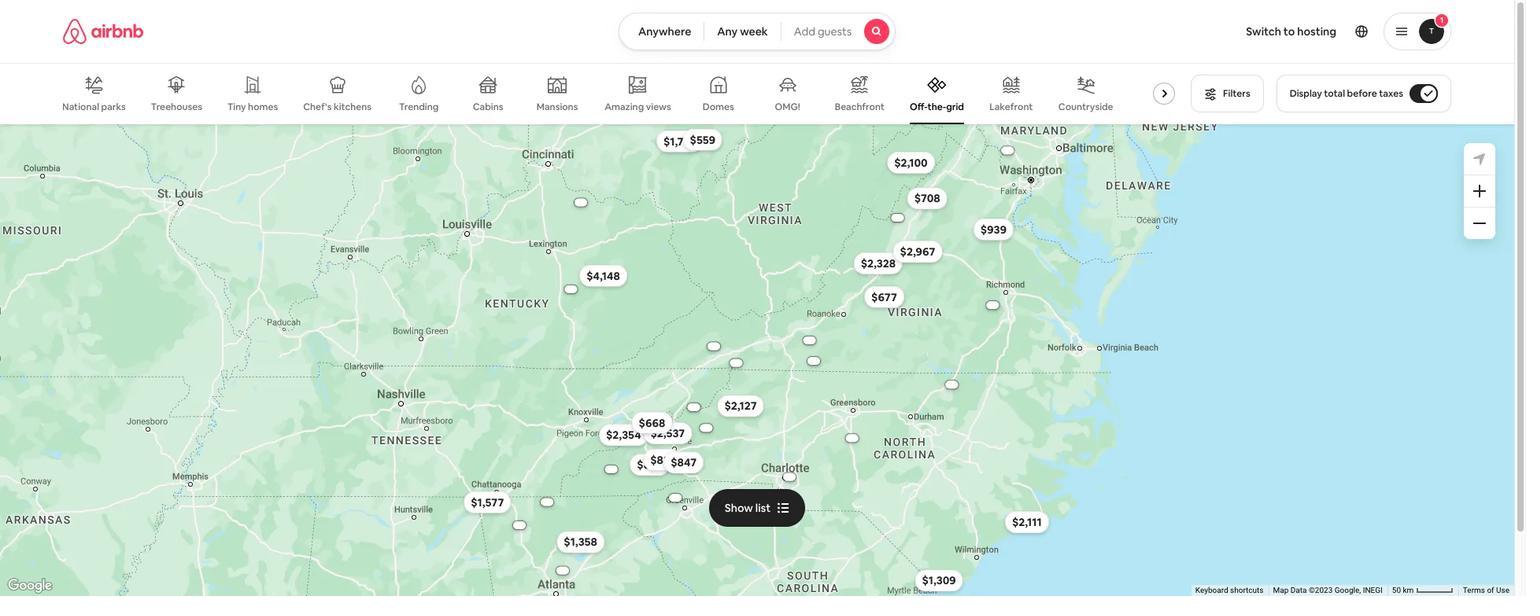 Task type: vqa. For each thing, say whether or not it's contained in the screenshot.
$2,354 button
yes



Task type: locate. For each thing, give the bounding box(es) containing it.
$2,328 button
[[854, 253, 903, 275]]

switch
[[1247, 24, 1282, 39]]

to
[[1284, 24, 1296, 39]]

any
[[718, 24, 738, 39]]

off-the-grid
[[910, 101, 965, 113]]

$2,100 button
[[888, 152, 935, 174]]

switch to hosting
[[1247, 24, 1337, 39]]

$1,358
[[564, 536, 598, 550]]

$939 button
[[974, 219, 1014, 241]]

before
[[1348, 87, 1378, 100]]

$559 button
[[683, 129, 723, 151]]

beachfront
[[835, 101, 885, 113]]

$2,967 button
[[894, 241, 943, 263]]

treehouses
[[151, 101, 202, 113]]

none search field containing anywhere
[[619, 13, 896, 50]]

cabins
[[473, 101, 504, 113]]

50
[[1393, 587, 1402, 595]]

map
[[1274, 587, 1289, 595]]

None search field
[[619, 13, 896, 50]]

$856 button
[[630, 454, 670, 477]]

50 km button
[[1388, 586, 1459, 597]]

$708 button
[[908, 188, 948, 210]]

group
[[62, 63, 1183, 124]]

shortcuts
[[1231, 587, 1264, 595]]

$2,537 button
[[644, 423, 692, 445]]

$668 button
[[632, 412, 673, 434]]

any week button
[[704, 13, 782, 50]]

terms
[[1464, 587, 1486, 595]]

$856
[[637, 458, 663, 473]]

km
[[1404, 587, 1415, 595]]

google,
[[1335, 587, 1362, 595]]

google map
showing 73 stays. region
[[0, 124, 1515, 597]]

list
[[756, 501, 771, 515]]

total
[[1325, 87, 1346, 100]]

play
[[1152, 101, 1170, 113]]

anywhere button
[[619, 13, 705, 50]]

$1,577 button
[[464, 492, 511, 514]]

guests
[[818, 24, 852, 39]]

switch to hosting link
[[1237, 15, 1347, 48]]

$2,100
[[895, 156, 928, 170]]

show list
[[725, 501, 771, 515]]

data
[[1291, 587, 1308, 595]]

trending
[[399, 101, 439, 113]]

tiny homes
[[228, 101, 278, 113]]

add
[[794, 24, 816, 39]]

$677
[[872, 290, 898, 304]]

show list button
[[709, 490, 806, 527]]

add guests
[[794, 24, 852, 39]]

domes
[[703, 101, 735, 113]]

$831 button
[[643, 450, 682, 472]]

national
[[62, 101, 99, 113]]

$1,707 button
[[657, 131, 704, 153]]

$2,111 button
[[1006, 512, 1049, 534]]

$559
[[690, 133, 716, 147]]

$1,577
[[471, 496, 504, 510]]

countryside
[[1059, 101, 1114, 113]]

filters
[[1224, 87, 1251, 100]]

display total before taxes button
[[1277, 75, 1452, 113]]

views
[[646, 101, 672, 113]]

map data ©2023 google, inegi
[[1274, 587, 1383, 595]]

$708
[[915, 192, 941, 206]]

keyboard shortcuts
[[1196, 587, 1264, 595]]

tiny
[[228, 101, 246, 113]]

google image
[[4, 576, 56, 597]]

$2,328
[[861, 257, 896, 271]]

of
[[1488, 587, 1495, 595]]

show
[[725, 501, 754, 515]]

week
[[740, 24, 768, 39]]

$1,707
[[664, 134, 696, 149]]



Task type: describe. For each thing, give the bounding box(es) containing it.
omg!
[[775, 101, 801, 113]]

any week
[[718, 24, 768, 39]]

kitchens
[[334, 101, 372, 113]]

keyboard
[[1196, 587, 1229, 595]]

inegi
[[1364, 587, 1383, 595]]

$2,111
[[1013, 516, 1042, 530]]

hosting
[[1298, 24, 1337, 39]]

national parks
[[62, 101, 126, 113]]

$847
[[671, 456, 697, 470]]

lakefront
[[990, 101, 1033, 113]]

zoom in image
[[1474, 185, 1487, 198]]

filters button
[[1192, 75, 1264, 113]]

zoom out image
[[1474, 217, 1487, 230]]

$2,354
[[606, 429, 642, 443]]

chef's kitchens
[[303, 101, 372, 113]]

$4,148 button
[[580, 265, 627, 287]]

$1,309
[[923, 574, 957, 589]]

1
[[1441, 15, 1444, 25]]

taxes
[[1380, 87, 1404, 100]]

$2,537
[[651, 427, 685, 441]]

$4,148
[[587, 269, 620, 283]]

chef's
[[303, 101, 332, 113]]

terms of use
[[1464, 587, 1510, 595]]

group containing national parks
[[62, 63, 1183, 124]]

$2,354 button
[[599, 425, 649, 447]]

profile element
[[915, 0, 1452, 63]]

©2023
[[1310, 587, 1333, 595]]

$677 button
[[865, 286, 905, 308]]

$847 button
[[664, 452, 704, 474]]

1 button
[[1384, 13, 1452, 50]]

add guests button
[[781, 13, 896, 50]]

50 km
[[1393, 587, 1417, 595]]

$668
[[639, 416, 666, 430]]

$677 $2,967
[[872, 245, 936, 304]]

the-
[[928, 101, 947, 113]]

mansions
[[537, 101, 578, 113]]

$2,127 button
[[718, 396, 764, 418]]

$1,309 button
[[915, 570, 964, 592]]

amazing
[[605, 101, 644, 113]]

display
[[1290, 87, 1323, 100]]

$2,967
[[901, 245, 936, 259]]

anywhere
[[639, 24, 692, 39]]

homes
[[248, 101, 278, 113]]

off-
[[910, 101, 928, 113]]

amazing views
[[605, 101, 672, 113]]

terms of use link
[[1464, 587, 1510, 595]]

$831
[[651, 453, 675, 468]]

$668 $2,537
[[639, 416, 685, 441]]

grid
[[947, 101, 965, 113]]

keyboard shortcuts button
[[1196, 586, 1264, 597]]

$1,358 button
[[557, 532, 605, 554]]

display total before taxes
[[1290, 87, 1404, 100]]

$939
[[981, 223, 1007, 237]]

use
[[1497, 587, 1510, 595]]



